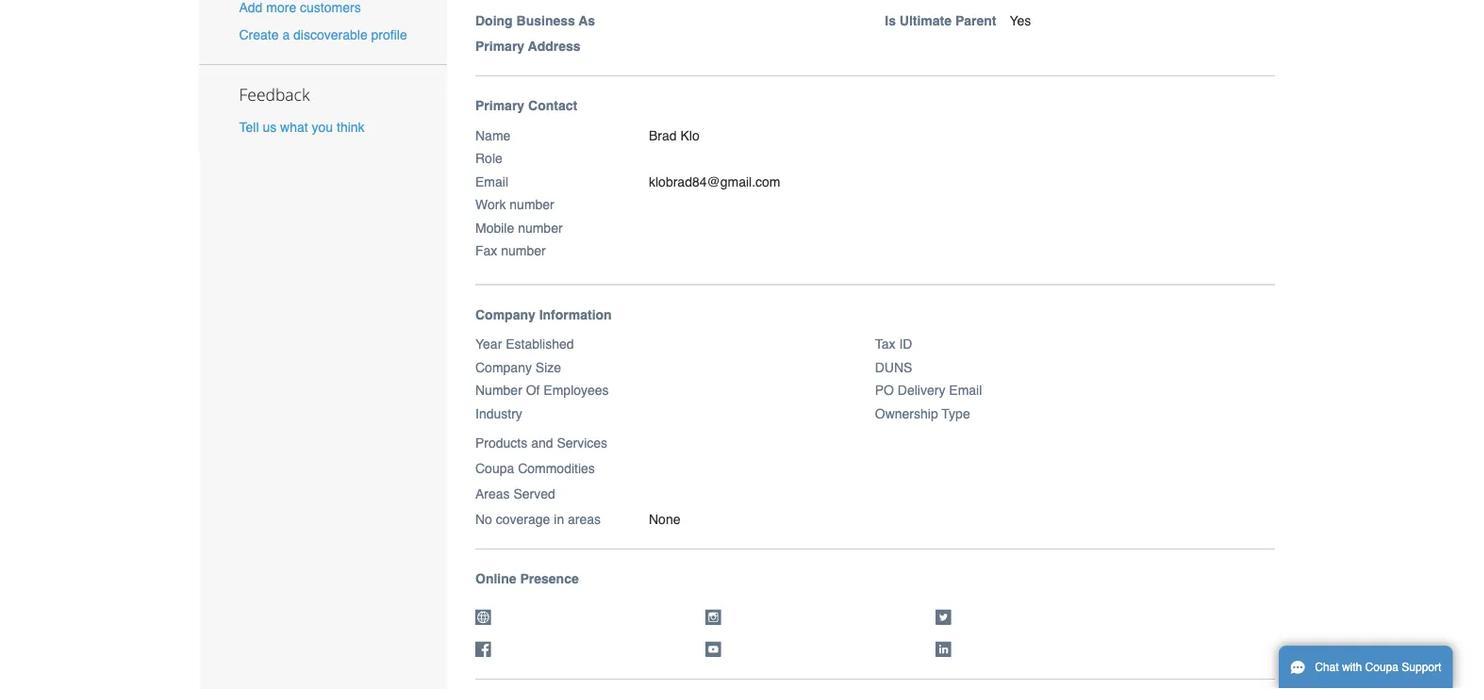 Task type: locate. For each thing, give the bounding box(es) containing it.
email inside tax id duns po delivery email ownership type
[[949, 383, 982, 398]]

1 vertical spatial email
[[949, 383, 982, 398]]

klo
[[681, 128, 700, 143]]

0 vertical spatial primary
[[475, 39, 525, 54]]

a
[[282, 27, 290, 42]]

primary inside banner
[[475, 39, 525, 54]]

established
[[506, 337, 574, 352]]

areas served
[[475, 487, 555, 502]]

coupa up areas
[[475, 461, 514, 477]]

primary
[[475, 39, 525, 54], [475, 98, 525, 113]]

1 vertical spatial company
[[475, 360, 532, 375]]

company for company information
[[475, 307, 536, 322]]

fax
[[475, 244, 497, 259]]

yes
[[1010, 13, 1031, 28]]

2 primary from the top
[[475, 98, 525, 113]]

contact
[[528, 98, 577, 113]]

employees
[[544, 383, 609, 398]]

size
[[536, 360, 561, 375]]

discoverable
[[293, 27, 368, 42]]

parent
[[956, 13, 997, 28]]

2 company from the top
[[475, 360, 532, 375]]

brad klo
[[649, 128, 700, 143]]

us
[[263, 120, 277, 135]]

0 vertical spatial company
[[475, 307, 536, 322]]

information
[[539, 307, 612, 322]]

and
[[531, 436, 553, 451]]

0 horizontal spatial email
[[475, 174, 508, 189]]

areas
[[475, 487, 510, 502]]

number down mobile
[[501, 244, 546, 259]]

tell us what you think
[[239, 120, 365, 135]]

number of employees
[[475, 383, 609, 398]]

coupa right 'with'
[[1366, 661, 1399, 675]]

number
[[510, 197, 554, 212], [518, 220, 563, 236], [501, 244, 546, 259]]

1 vertical spatial primary
[[475, 98, 525, 113]]

number
[[475, 383, 522, 398]]

coverage
[[496, 512, 550, 527]]

create a discoverable profile
[[239, 27, 407, 42]]

company
[[475, 307, 536, 322], [475, 360, 532, 375]]

primary up name at the left
[[475, 98, 525, 113]]

1 vertical spatial number
[[518, 220, 563, 236]]

primary down doing
[[475, 39, 525, 54]]

tax id duns po delivery email ownership type
[[875, 337, 982, 421]]

industry
[[475, 406, 522, 421]]

online
[[475, 572, 517, 587]]

email up type
[[949, 383, 982, 398]]

ownership
[[875, 406, 938, 421]]

chat with coupa support button
[[1279, 646, 1453, 690]]

1 vertical spatial coupa
[[1366, 661, 1399, 675]]

coupa
[[475, 461, 514, 477], [1366, 661, 1399, 675]]

business
[[517, 13, 575, 28]]

1 company from the top
[[475, 307, 536, 322]]

0 horizontal spatial coupa
[[475, 461, 514, 477]]

duns
[[875, 360, 913, 375]]

number right mobile
[[518, 220, 563, 236]]

1 horizontal spatial email
[[949, 383, 982, 398]]

primary for primary contact
[[475, 98, 525, 113]]

email
[[475, 174, 508, 189], [949, 383, 982, 398]]

work number mobile number fax number
[[475, 197, 563, 259]]

address
[[528, 39, 581, 54]]

presence
[[520, 572, 579, 587]]

work
[[475, 197, 506, 212]]

role
[[475, 151, 503, 166]]

is
[[885, 13, 896, 28]]

primary address
[[475, 39, 581, 54]]

0 vertical spatial number
[[510, 197, 554, 212]]

no coverage in areas
[[475, 512, 601, 527]]

company for company size
[[475, 360, 532, 375]]

email up work
[[475, 174, 508, 189]]

po
[[875, 383, 894, 398]]

what
[[280, 120, 308, 135]]

1 horizontal spatial coupa
[[1366, 661, 1399, 675]]

brad
[[649, 128, 677, 143]]

company up year on the left
[[475, 307, 536, 322]]

1 primary from the top
[[475, 39, 525, 54]]

served
[[514, 487, 555, 502]]

klobrad84@gmail.com
[[649, 174, 781, 189]]

doing business as
[[475, 13, 595, 28]]

number right work
[[510, 197, 554, 212]]

as
[[579, 13, 595, 28]]

banner
[[469, 0, 1295, 77]]

in
[[554, 512, 564, 527]]

online presence
[[475, 572, 579, 587]]

support
[[1402, 661, 1442, 675]]

company up number
[[475, 360, 532, 375]]



Task type: describe. For each thing, give the bounding box(es) containing it.
company size
[[475, 360, 561, 375]]

doing
[[475, 13, 513, 28]]

chat
[[1315, 661, 1339, 675]]

products
[[475, 436, 528, 451]]

is ultimate parent
[[885, 13, 997, 28]]

of
[[526, 383, 540, 398]]

create a discoverable profile link
[[239, 27, 407, 42]]

no
[[475, 512, 492, 527]]

name
[[475, 128, 511, 143]]

create
[[239, 27, 279, 42]]

areas
[[568, 512, 601, 527]]

services
[[557, 436, 608, 451]]

profile
[[371, 27, 407, 42]]

feedback
[[239, 83, 310, 105]]

none
[[649, 512, 681, 527]]

chat with coupa support
[[1315, 661, 1442, 675]]

commodities
[[518, 461, 595, 477]]

tax
[[875, 337, 896, 352]]

coupa inside button
[[1366, 661, 1399, 675]]

id
[[899, 337, 913, 352]]

0 vertical spatial coupa
[[475, 461, 514, 477]]

mobile
[[475, 220, 514, 236]]

ultimate
[[900, 13, 952, 28]]

delivery
[[898, 383, 946, 398]]

0 vertical spatial email
[[475, 174, 508, 189]]

banner containing doing business as
[[469, 0, 1295, 77]]

primary contact
[[475, 98, 577, 113]]

products and services
[[475, 436, 608, 451]]

coupa commodities
[[475, 461, 595, 477]]

you
[[312, 120, 333, 135]]

with
[[1342, 661, 1362, 675]]

primary for primary address
[[475, 39, 525, 54]]

2 vertical spatial number
[[501, 244, 546, 259]]

tell us what you think button
[[239, 118, 365, 137]]

company information
[[475, 307, 612, 322]]

year
[[475, 337, 502, 352]]

year established
[[475, 337, 574, 352]]

type
[[942, 406, 970, 421]]

tell
[[239, 120, 259, 135]]

think
[[337, 120, 365, 135]]



Task type: vqa. For each thing, say whether or not it's contained in the screenshot.
klobrad84@gmail.com
yes



